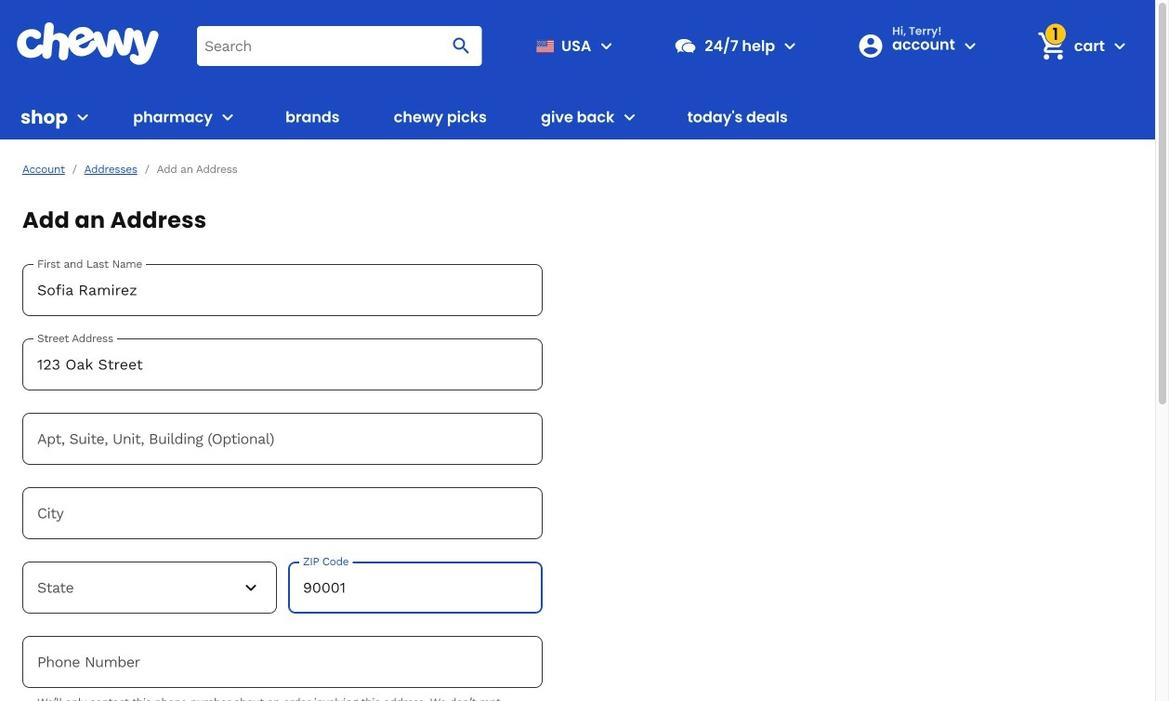 Task type: describe. For each thing, give the bounding box(es) containing it.
menu image
[[595, 35, 618, 57]]

give back menu image
[[619, 106, 641, 128]]

chewy home image
[[16, 22, 160, 65]]

items image
[[1036, 30, 1069, 62]]

help menu image
[[779, 35, 802, 57]]

Product search field
[[197, 26, 482, 66]]

chewy support image
[[673, 34, 698, 58]]

Search text field
[[197, 26, 482, 66]]



Task type: locate. For each thing, give the bounding box(es) containing it.
None telephone field
[[22, 636, 543, 688]]

pharmacy menu image
[[217, 106, 239, 128]]

account menu image
[[959, 35, 982, 57]]

None text field
[[22, 338, 543, 390], [22, 413, 543, 465], [288, 562, 543, 614], [22, 338, 543, 390], [22, 413, 543, 465], [288, 562, 543, 614]]

None text field
[[22, 264, 543, 316], [22, 487, 543, 539], [22, 264, 543, 316], [22, 487, 543, 539]]

menu image
[[72, 106, 94, 128]]

site banner
[[0, 0, 1156, 139]]

submit search image
[[450, 35, 473, 57]]

cart menu image
[[1109, 35, 1131, 57]]



Task type: vqa. For each thing, say whether or not it's contained in the screenshot.
SUBMIT SEARCH image
yes



